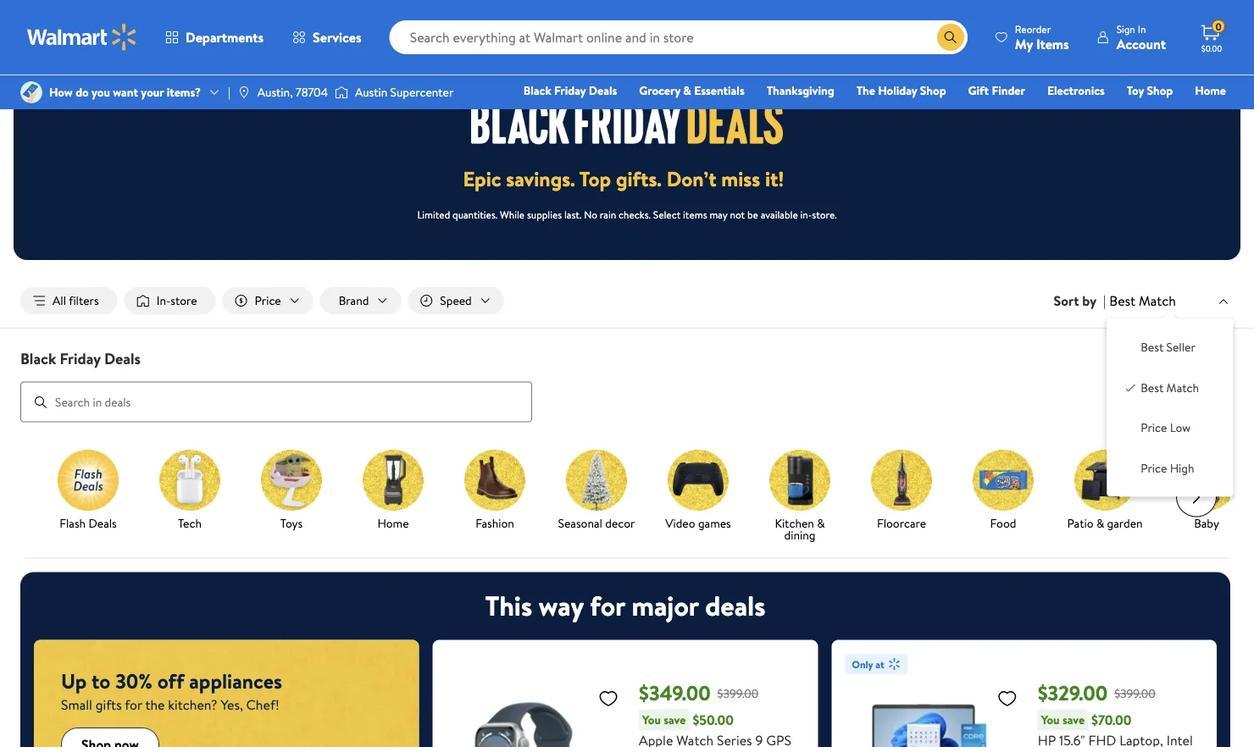 Task type: describe. For each thing, give the bounding box(es) containing it.
0 vertical spatial deals
[[589, 82, 617, 99]]

in-
[[801, 207, 812, 221]]

in
[[1138, 22, 1146, 36]]

patio & garden link
[[1061, 450, 1150, 533]]

1 vertical spatial home link
[[349, 450, 437, 533]]

$0.00
[[1202, 42, 1223, 54]]

Search search field
[[390, 20, 968, 54]]

walmart+
[[1176, 106, 1227, 122]]

the holiday shop link
[[849, 81, 954, 100]]

toy shop link
[[1120, 81, 1181, 100]]

grocery & essentials link
[[632, 81, 753, 100]]

2 shop from the left
[[1147, 82, 1174, 99]]

gift finder
[[969, 82, 1026, 99]]

how do you want your items?
[[49, 84, 201, 100]]

the holiday shop
[[857, 82, 947, 99]]

to
[[92, 668, 111, 696]]

austin, 78704
[[258, 84, 328, 100]]

may
[[710, 207, 728, 221]]

$70.00
[[1092, 711, 1132, 730]]

shop video games image
[[668, 450, 729, 511]]

0 vertical spatial |
[[228, 84, 230, 100]]

holiday
[[878, 82, 918, 99]]

how
[[49, 84, 73, 100]]

home for home fashion
[[1196, 82, 1227, 99]]

sort and filter section element
[[0, 274, 1255, 328]]

account
[[1117, 34, 1166, 53]]

yes,
[[221, 696, 243, 715]]

Walmart Site-Wide search field
[[390, 20, 968, 54]]

one
[[1097, 106, 1122, 122]]

you for $349.00
[[643, 712, 661, 729]]

available
[[761, 207, 798, 221]]

items?
[[167, 84, 201, 100]]

1 vertical spatial fashion link
[[451, 450, 539, 533]]

& for garden
[[1097, 515, 1105, 532]]

baby link
[[1163, 450, 1251, 533]]

fashion inside home fashion
[[970, 106, 1009, 122]]

supplies
[[527, 207, 562, 221]]

price high
[[1141, 460, 1195, 477]]

floorcare link
[[858, 450, 946, 533]]

$399.00 for $329.00
[[1115, 686, 1156, 702]]

black inside search box
[[20, 348, 56, 369]]

flash deals
[[60, 515, 117, 532]]

shop tech image
[[159, 450, 220, 511]]

sort by |
[[1054, 292, 1107, 310]]

1 shop from the left
[[920, 82, 947, 99]]

up
[[61, 668, 87, 696]]

 image for austin supercenter
[[335, 84, 348, 101]]

toys
[[280, 515, 303, 532]]

the
[[857, 82, 876, 99]]

the
[[145, 696, 165, 715]]

flash
[[60, 515, 86, 532]]

match inside dropdown button
[[1139, 291, 1177, 310]]

want
[[113, 84, 138, 100]]

Best Match radio
[[1124, 380, 1138, 393]]

patio
[[1068, 515, 1094, 532]]

$329.00
[[1038, 680, 1108, 708]]

thanksgiving link
[[759, 81, 842, 100]]

Black Friday Deals search field
[[0, 348, 1255, 423]]

supercenter
[[390, 84, 454, 100]]

all filters
[[53, 292, 99, 309]]

deals inside search box
[[104, 348, 141, 369]]

Search in deals search field
[[20, 382, 532, 423]]

austin,
[[258, 84, 293, 100]]

$50.00
[[693, 711, 734, 730]]

for inside up to 30% off appliances small gifts for the kitchen? yes, chef!
[[125, 696, 142, 715]]

registry link
[[1024, 105, 1082, 123]]

1 vertical spatial fashion
[[476, 515, 514, 532]]

kitchen & dining link
[[756, 450, 844, 545]]

sort
[[1054, 292, 1080, 310]]

78704
[[296, 84, 328, 100]]

limited quantities. while supplies last. no rain checks. select items may not be available in-store.
[[417, 207, 837, 221]]

your
[[141, 84, 164, 100]]

at
[[876, 657, 885, 672]]

be
[[748, 207, 759, 221]]

departments
[[186, 28, 264, 47]]

walmart image
[[27, 24, 137, 51]]

miss
[[722, 165, 761, 193]]

save for $329.00
[[1063, 712, 1085, 729]]

electronics
[[1048, 82, 1105, 99]]

flash deals image
[[58, 450, 119, 511]]

sign
[[1117, 22, 1136, 36]]

it!
[[765, 165, 785, 193]]

price for price low
[[1141, 420, 1168, 436]]

by
[[1083, 292, 1097, 310]]

gift finder link
[[961, 81, 1033, 100]]

electronics link
[[1040, 81, 1113, 100]]

only at
[[852, 657, 885, 672]]

items
[[683, 207, 707, 221]]

price for price high
[[1141, 460, 1168, 477]]

don't
[[667, 165, 717, 193]]

 image for austin, 78704
[[237, 86, 251, 99]]

savings.
[[506, 165, 575, 193]]

not
[[730, 207, 745, 221]]

1 vertical spatial best
[[1141, 339, 1164, 356]]

search image
[[34, 396, 47, 409]]

toys link
[[248, 450, 336, 533]]

brand
[[339, 292, 369, 309]]

match inside option group
[[1167, 380, 1200, 396]]

tech
[[178, 515, 202, 532]]

chef!
[[246, 696, 279, 715]]

black friday deals link
[[516, 81, 625, 100]]

2 vertical spatial deals
[[89, 515, 117, 532]]

kitchen?
[[168, 696, 218, 715]]

grocery & essentials
[[639, 82, 745, 99]]

games
[[698, 515, 731, 532]]

& for essentials
[[684, 82, 692, 99]]

decor
[[606, 515, 635, 532]]



Task type: vqa. For each thing, say whether or not it's contained in the screenshot.
the top 'Nov'
no



Task type: locate. For each thing, give the bounding box(es) containing it.
0 horizontal spatial &
[[684, 82, 692, 99]]

0 vertical spatial best
[[1110, 291, 1136, 310]]

0 horizontal spatial  image
[[237, 86, 251, 99]]

0 horizontal spatial fashion
[[476, 515, 514, 532]]

2 vertical spatial price
[[1141, 460, 1168, 477]]

video games
[[666, 515, 731, 532]]

gifts.
[[616, 165, 662, 193]]

garden
[[1108, 515, 1143, 532]]

0 vertical spatial match
[[1139, 291, 1177, 310]]

& right dining
[[817, 515, 825, 532]]

friday down filters
[[60, 348, 101, 369]]

shop right toy
[[1147, 82, 1174, 99]]

home inside home fashion
[[1196, 82, 1227, 99]]

gift
[[969, 82, 989, 99]]

match down seller
[[1167, 380, 1200, 396]]

0 horizontal spatial $399.00
[[718, 686, 759, 702]]

store.
[[812, 207, 837, 221]]

& inside grocery & essentials link
[[684, 82, 692, 99]]

match up 'best seller'
[[1139, 291, 1177, 310]]

 image
[[335, 84, 348, 101], [237, 86, 251, 99]]

0 vertical spatial home link
[[1188, 81, 1234, 100]]

search icon image
[[944, 31, 958, 44]]

shop fashion image
[[465, 450, 526, 511]]

best seller
[[1141, 339, 1196, 356]]

price inside dropdown button
[[255, 292, 281, 309]]

1 horizontal spatial black friday deals
[[524, 82, 617, 99]]

way
[[539, 588, 584, 625]]

deals up "walmart black friday deals for days" image
[[589, 82, 617, 99]]

reorder
[[1015, 22, 1051, 36]]

0 vertical spatial black friday deals
[[524, 82, 617, 99]]

kitchen & dining
[[775, 515, 825, 543]]

| right 'by'
[[1104, 292, 1107, 310]]

0 horizontal spatial |
[[228, 84, 230, 100]]

1 $399.00 from the left
[[718, 686, 759, 702]]

0 horizontal spatial friday
[[60, 348, 101, 369]]

1 horizontal spatial for
[[590, 588, 625, 625]]

for left the
[[125, 696, 142, 715]]

0 vertical spatial black
[[524, 82, 552, 99]]

1 vertical spatial price
[[1141, 420, 1168, 436]]

& right patio
[[1097, 515, 1105, 532]]

friday up "walmart black friday deals for days" image
[[554, 82, 586, 99]]

0 vertical spatial for
[[590, 588, 625, 625]]

epic savings. top gifts. don't miss it!
[[463, 165, 785, 193]]

price button
[[223, 287, 313, 315]]

$399.00 up $50.00
[[718, 686, 759, 702]]

one debit link
[[1089, 105, 1162, 123]]

option group
[[1121, 333, 1220, 483]]

registry
[[1031, 106, 1075, 122]]

up to 30% off appliances small gifts for the kitchen? yes, chef!
[[61, 668, 282, 715]]

best match inside dropdown button
[[1110, 291, 1177, 310]]

best left seller
[[1141, 339, 1164, 356]]

services button
[[278, 17, 376, 58]]

in-store button
[[124, 287, 216, 315]]

this
[[485, 588, 533, 625]]

1 horizontal spatial |
[[1104, 292, 1107, 310]]

2 vertical spatial best
[[1141, 380, 1164, 396]]

0 vertical spatial price
[[255, 292, 281, 309]]

0 vertical spatial fashion link
[[962, 105, 1017, 123]]

grocery
[[639, 82, 681, 99]]

walmart black friday deals for days image
[[471, 102, 783, 144]]

friday inside search box
[[60, 348, 101, 369]]

best right 'by'
[[1110, 291, 1136, 310]]

0 horizontal spatial black
[[20, 348, 56, 369]]

you save $50.00
[[643, 711, 734, 730]]

epic
[[463, 165, 501, 193]]

departments button
[[151, 17, 278, 58]]

$399.00 up $70.00
[[1115, 686, 1156, 702]]

&
[[684, 82, 692, 99], [817, 515, 825, 532], [1097, 515, 1105, 532]]

for right way
[[590, 588, 625, 625]]

shop toys image
[[261, 450, 322, 511]]

all
[[53, 292, 66, 309]]

items
[[1037, 34, 1070, 53]]

shop seasonal image
[[566, 450, 627, 511]]

do
[[76, 84, 89, 100]]

0
[[1216, 19, 1222, 34]]

last.
[[565, 207, 582, 221]]

this way for major deals
[[485, 588, 766, 625]]

patio & garden
[[1068, 515, 1143, 532]]

30%
[[115, 668, 152, 696]]

walmart+ link
[[1168, 105, 1234, 123]]

debit
[[1125, 106, 1154, 122]]

home link
[[1188, 81, 1234, 100], [349, 450, 437, 533]]

$349.00
[[639, 680, 711, 708]]

1 you from the left
[[643, 712, 661, 729]]

price left low
[[1141, 420, 1168, 436]]

& inside 'patio & garden' link
[[1097, 515, 1105, 532]]

shop patio & garden image
[[1075, 450, 1136, 511]]

1 vertical spatial black friday deals
[[20, 348, 141, 369]]

1 horizontal spatial $399.00
[[1115, 686, 1156, 702]]

1 horizontal spatial you
[[1042, 712, 1060, 729]]

best right best match option
[[1141, 380, 1164, 396]]

shop kitchen & dining image
[[770, 450, 831, 511]]

home fashion
[[970, 82, 1227, 122]]

price for price
[[255, 292, 281, 309]]

0 horizontal spatial you
[[643, 712, 661, 729]]

1 vertical spatial friday
[[60, 348, 101, 369]]

checks.
[[619, 207, 651, 221]]

| right the items?
[[228, 84, 230, 100]]

rain
[[600, 207, 616, 221]]

fashion down shop fashion image on the left bottom
[[476, 515, 514, 532]]

save down $349.00
[[664, 712, 686, 729]]

low
[[1170, 420, 1191, 436]]

best match up 'best seller'
[[1110, 291, 1177, 310]]

shop floorcare image
[[871, 450, 933, 511]]

$399.00 inside "$349.00 $399.00"
[[718, 686, 759, 702]]

2 save from the left
[[1063, 712, 1085, 729]]

$329.00 group
[[845, 654, 1204, 748]]

2 you from the left
[[1042, 712, 1060, 729]]

option group containing best seller
[[1121, 333, 1220, 483]]

seller
[[1167, 339, 1196, 356]]

0 horizontal spatial black friday deals
[[20, 348, 141, 369]]

speed
[[440, 292, 472, 309]]

home up walmart+
[[1196, 82, 1227, 99]]

services
[[313, 28, 362, 47]]

1 horizontal spatial home link
[[1188, 81, 1234, 100]]

save inside the you save $70.00
[[1063, 712, 1085, 729]]

shop right holiday
[[920, 82, 947, 99]]

0 horizontal spatial home
[[378, 515, 409, 532]]

1 vertical spatial |
[[1104, 292, 1107, 310]]

shop home image
[[363, 450, 424, 511]]

dining
[[785, 527, 816, 543]]

$399.00 for $349.00
[[718, 686, 759, 702]]

0 vertical spatial friday
[[554, 82, 586, 99]]

my
[[1015, 34, 1033, 53]]

food
[[991, 515, 1017, 532]]

save down the $329.00
[[1063, 712, 1085, 729]]

1 vertical spatial best match
[[1141, 380, 1200, 396]]

1 vertical spatial black
[[20, 348, 56, 369]]

black friday deals up "walmart black friday deals for days" image
[[524, 82, 617, 99]]

essentials
[[694, 82, 745, 99]]

& inside kitchen & dining
[[817, 515, 825, 532]]

home down shop home image
[[378, 515, 409, 532]]

reorder my items
[[1015, 22, 1070, 53]]

home for home
[[378, 515, 409, 532]]

2 horizontal spatial &
[[1097, 515, 1105, 532]]

you down $349.00
[[643, 712, 661, 729]]

tech link
[[146, 450, 234, 533]]

0 horizontal spatial shop
[[920, 82, 947, 99]]

2 $399.00 from the left
[[1115, 686, 1156, 702]]

deals
[[706, 588, 766, 625]]

video games link
[[654, 450, 743, 533]]

1 horizontal spatial fashion link
[[962, 105, 1017, 123]]

price
[[255, 292, 281, 309], [1141, 420, 1168, 436], [1141, 460, 1168, 477]]

one debit
[[1097, 106, 1154, 122]]

1 vertical spatial home
[[378, 515, 409, 532]]

sign in to add to favorites list, apple watch series 9 gps 41mm silver aluminum case with storm blue sport band - s/m image
[[598, 688, 619, 709]]

deals right flash
[[89, 515, 117, 532]]

black friday deals down filters
[[20, 348, 141, 369]]

small
[[61, 696, 92, 715]]

1 vertical spatial for
[[125, 696, 142, 715]]

& for dining
[[817, 515, 825, 532]]

 image
[[20, 81, 42, 103]]

1 horizontal spatial  image
[[335, 84, 348, 101]]

price right store
[[255, 292, 281, 309]]

save for $349.00
[[664, 712, 686, 729]]

sign in to add to favorites list, hp 15.6" fhd laptop, intel core i5-1135g7, 8gb ram, 256gb ssd, silver, windows 11 home, 15-dy2795wm image
[[997, 688, 1018, 709]]

price low
[[1141, 420, 1191, 436]]

1 horizontal spatial shop
[[1147, 82, 1174, 99]]

gifts
[[96, 696, 122, 715]]

 image right 78704
[[335, 84, 348, 101]]

while
[[500, 207, 525, 221]]

price left the "high"
[[1141, 460, 1168, 477]]

friday
[[554, 82, 586, 99], [60, 348, 101, 369]]

in-store
[[157, 292, 197, 309]]

no
[[584, 207, 598, 221]]

you
[[92, 84, 110, 100]]

finder
[[992, 82, 1026, 99]]

& right grocery
[[684, 82, 692, 99]]

shop baby image
[[1177, 450, 1238, 511]]

0 vertical spatial fashion
[[970, 106, 1009, 122]]

| inside sort and filter section element
[[1104, 292, 1107, 310]]

you for $329.00
[[1042, 712, 1060, 729]]

thanksgiving
[[767, 82, 835, 99]]

major
[[632, 588, 699, 625]]

1 horizontal spatial home
[[1196, 82, 1227, 99]]

0 horizontal spatial fashion link
[[451, 450, 539, 533]]

1 save from the left
[[664, 712, 686, 729]]

save inside the you save $50.00
[[664, 712, 686, 729]]

$399.00 inside $329.00 $399.00
[[1115, 686, 1156, 702]]

0 horizontal spatial home link
[[349, 450, 437, 533]]

quantities.
[[453, 207, 498, 221]]

1 horizontal spatial fashion
[[970, 106, 1009, 122]]

 image left austin,
[[237, 86, 251, 99]]

|
[[228, 84, 230, 100], [1104, 292, 1107, 310]]

$399.00
[[718, 686, 759, 702], [1115, 686, 1156, 702]]

you inside the you save $70.00
[[1042, 712, 1060, 729]]

0 vertical spatial home
[[1196, 82, 1227, 99]]

shop food image
[[973, 450, 1034, 511]]

save
[[664, 712, 686, 729], [1063, 712, 1085, 729]]

1 horizontal spatial &
[[817, 515, 825, 532]]

0 horizontal spatial for
[[125, 696, 142, 715]]

limited
[[417, 207, 450, 221]]

filters
[[69, 292, 99, 309]]

next slide for chipmodulewithimages list image
[[1177, 477, 1217, 518]]

best match right best match option
[[1141, 380, 1200, 396]]

black friday deals inside search box
[[20, 348, 141, 369]]

1 horizontal spatial black
[[524, 82, 552, 99]]

1 horizontal spatial friday
[[554, 82, 586, 99]]

1 horizontal spatial save
[[1063, 712, 1085, 729]]

0 horizontal spatial save
[[664, 712, 686, 729]]

you inside the you save $50.00
[[643, 712, 661, 729]]

0 vertical spatial best match
[[1110, 291, 1177, 310]]

you save $70.00
[[1042, 711, 1132, 730]]

baby
[[1195, 515, 1220, 532]]

best inside dropdown button
[[1110, 291, 1136, 310]]

seasonal decor
[[558, 515, 635, 532]]

select
[[653, 207, 681, 221]]

1 vertical spatial match
[[1167, 380, 1200, 396]]

deals down in-store button
[[104, 348, 141, 369]]

you down the $329.00
[[1042, 712, 1060, 729]]

fashion down gift finder link
[[970, 106, 1009, 122]]

1 vertical spatial deals
[[104, 348, 141, 369]]

seasonal decor link
[[553, 450, 641, 533]]

best match button
[[1107, 290, 1234, 312]]



